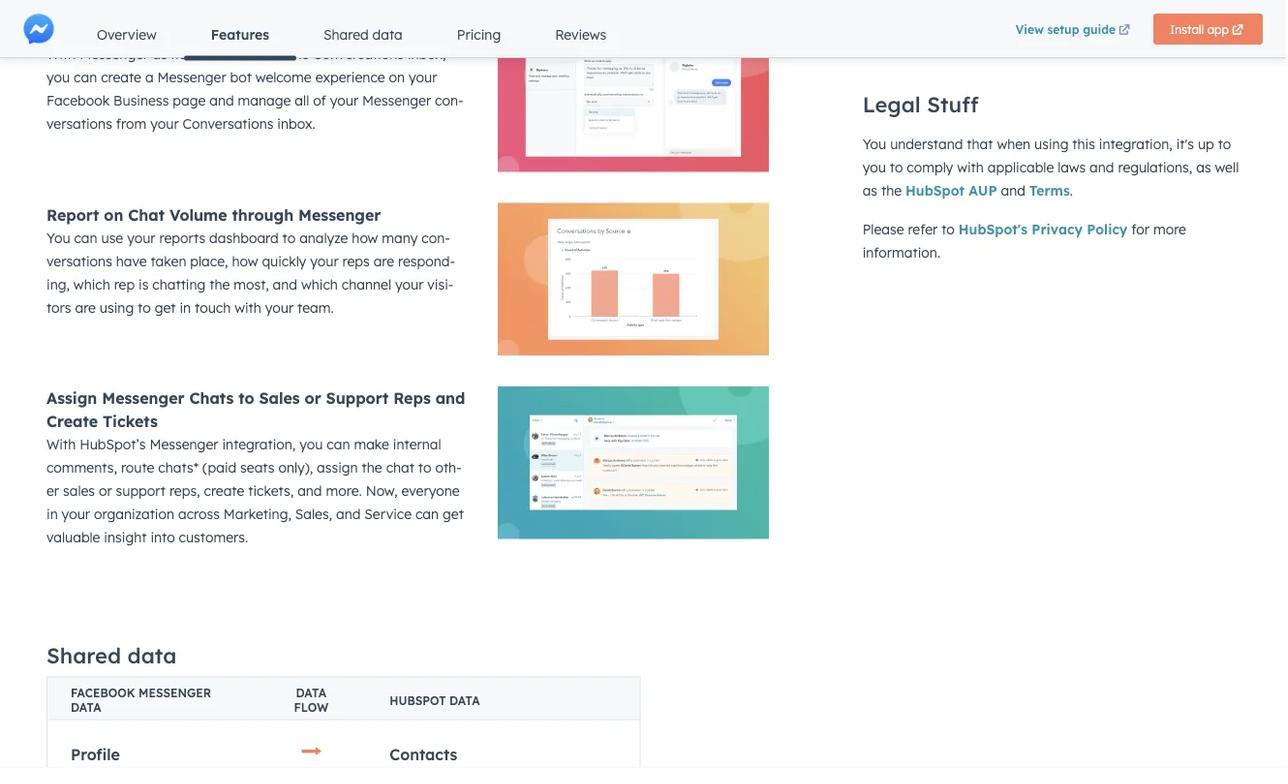 Task type: describe. For each thing, give the bounding box(es) containing it.
data inside button
[[373, 26, 403, 43]]

for inside for more information.
[[1132, 221, 1150, 238]]

with inside "you understand that when using this integration, it's up to you to comply with applicable laws and regulations, as well as the"
[[958, 159, 984, 176]]

contacts
[[390, 745, 458, 764]]

you inside create chatbots for your facebook business page with messenger as its own channel in the conversations inbox, you can create a messenger bot welcome experience on your facebook business page and manage all of your messenger con versations from your conversations inbox.
[[47, 69, 70, 86]]

comments,
[[47, 459, 117, 476]]

data up the facebook messenger data
[[127, 642, 177, 669]]

in inside create chatbots for your facebook business page with messenger as its own channel in the conversations inbox, you can create a messenger bot welcome experience on your facebook business page and manage all of your messenger con versations from your conversations inbox.
[[274, 45, 285, 62]]

organization
[[94, 506, 174, 523]]

chats
[[189, 388, 234, 408]]

understand
[[891, 136, 964, 152]]

chat
[[386, 459, 415, 476]]

the inside assign messenger chats to sales or support reps and create tickets with hubspot's messenger integration, you can make internal comments, route chats* (paid seats only), assign the chat to oth er sales or support reps, create tickets, and more. now, everyone in your organization across marketing, sales, and service can get valuable insight into customers.
[[362, 459, 383, 476]]

create inside assign messenger chats to sales or support reps and create tickets with hubspot's messenger integration, you can make internal comments, route chats* (paid seats only), assign the chat to oth er sales or support reps, create tickets, and more. now, everyone in your organization across marketing, sales, and service can get valuable insight into customers.
[[47, 412, 98, 431]]

of
[[313, 92, 326, 109]]

assign messenger chats to sales or support reps and create tickets image
[[498, 387, 769, 539]]

legal stuff
[[863, 90, 979, 117]]

and down more.
[[336, 506, 361, 523]]

view
[[1016, 22, 1044, 36]]

using inside "you understand that when using this integration, it's up to you to comply with applicable laws and regulations, as well as the"
[[1035, 136, 1069, 152]]

stuff
[[928, 90, 979, 117]]

con inside create chatbots for your facebook business page with messenger as its own channel in the conversations inbox, you can create a messenger bot welcome experience on your facebook business page and manage all of your messenger con versations from your conversations inbox.
[[435, 92, 464, 109]]

oth
[[436, 459, 462, 476]]

for inside create chatbots for your facebook business page with messenger as its own channel in the conversations inbox, you can create a messenger bot welcome experience on your facebook business page and manage all of your messenger con versations from your conversations inbox.
[[178, 21, 200, 41]]

more
[[1154, 221, 1187, 238]]

,
[[1167, 4, 1171, 21]]

hubspot for hubspot aup and terms .
[[906, 182, 965, 199]]

sales
[[63, 482, 95, 499]]

hubspot aup and terms .
[[906, 182, 1074, 199]]

pricing
[[457, 26, 501, 43]]

insight
[[104, 529, 147, 546]]

1 horizontal spatial conversations
[[313, 45, 404, 62]]

aup
[[969, 182, 998, 199]]

a
[[145, 69, 154, 86]]

on inside create chatbots for your facebook business page with messenger as its own channel in the conversations inbox, you can create a messenger bot welcome experience on your facebook business page and manage all of your messenger con versations from your conversations inbox.
[[389, 69, 405, 86]]

terms link
[[1030, 182, 1071, 199]]

flow
[[294, 701, 329, 715]]

versations inside report on chat volume through messenger you can use your reports dashboard to analyze how many con versations have taken place, how quickly your reps are respond ing, which rep is chatting the most, and which channel your visi tors are using to get in touch with your team.
[[47, 229, 450, 269]]

use
[[101, 229, 123, 246]]

and inside report on chat volume through messenger you can use your reports dashboard to analyze how many con versations have taken place, how quickly your reps are respond ing, which rep is chatting the most, and which channel your visi tors are using to get in touch with your team.
[[273, 276, 298, 293]]

that
[[967, 136, 994, 152]]

own
[[190, 45, 216, 62]]

you inside "you understand that when using this integration, it's up to you to comply with applicable laws and regulations, as well as the"
[[863, 136, 887, 152]]

0 horizontal spatial how
[[232, 252, 258, 269]]

0 vertical spatial facebook
[[245, 21, 321, 41]]

guide
[[1084, 22, 1116, 36]]

.
[[1071, 182, 1074, 199]]

route
[[121, 459, 155, 476]]

to left oth
[[419, 459, 432, 476]]

into
[[151, 529, 175, 546]]

install
[[1171, 22, 1205, 36]]

analyze
[[300, 229, 348, 246]]

report
[[47, 205, 99, 224]]

and up install
[[1175, 4, 1199, 21]]

messenger inside report on chat volume through messenger you can use your reports dashboard to analyze how many con versations have taken place, how quickly your reps are respond ing, which rep is chatting the most, and which channel your visi tors are using to get in touch with your team.
[[298, 205, 381, 224]]

and down applicable
[[1002, 182, 1026, 199]]

get inside report on chat volume through messenger you can use your reports dashboard to analyze how many con versations have taken place, how quickly your reps are respond ing, which rep is chatting the most, and which channel your visi tors are using to get in touch with your team.
[[155, 299, 176, 316]]

features button
[[184, 12, 297, 61]]

it's
[[1177, 136, 1195, 152]]

information.
[[863, 244, 941, 261]]

your down the chat
[[127, 229, 156, 246]]

support
[[116, 482, 166, 499]]

assign
[[317, 459, 358, 476]]

please refer to hubspot's privacy policy
[[863, 221, 1128, 238]]

all
[[295, 92, 309, 109]]

customers.
[[179, 529, 248, 546]]

view setup guide
[[1016, 22, 1116, 36]]

reviews button
[[528, 12, 634, 58]]

regulations,
[[1119, 159, 1193, 176]]

pricing button
[[430, 12, 528, 58]]

and up sales,
[[298, 482, 322, 499]]

hubspot aup link
[[906, 182, 998, 199]]

reps
[[394, 388, 431, 408]]

your down experience
[[330, 92, 359, 109]]

overview
[[97, 26, 157, 43]]

have
[[116, 252, 147, 269]]

data
[[296, 686, 327, 701]]

tickets
[[103, 412, 158, 431]]

sales,
[[295, 506, 332, 523]]

and inside create chatbots for your facebook business page with messenger as its own channel in the conversations inbox, you can create a messenger bot welcome experience on your facebook business page and manage all of your messenger con versations from your conversations inbox.
[[210, 92, 234, 109]]

volume
[[170, 205, 227, 224]]

view setup guide link
[[1008, 14, 1143, 45]]

portuguese
[[1095, 4, 1167, 21]]

when
[[998, 136, 1031, 152]]

sales
[[259, 388, 300, 408]]

is
[[139, 276, 149, 293]]

many
[[382, 229, 418, 246]]

create inside create chatbots for your facebook business page with messenger as its own channel in the conversations inbox, you can create a messenger bot welcome experience on your facebook business page and manage all of your messenger con versations from your conversations inbox.
[[101, 69, 141, 86]]

1 horizontal spatial or
[[305, 388, 321, 408]]

its
[[171, 45, 186, 62]]

hubspot's
[[80, 436, 146, 453]]

chat
[[128, 205, 165, 224]]

1 horizontal spatial as
[[863, 182, 878, 199]]

portuguese , and
[[1095, 4, 1199, 21]]

setup
[[1048, 22, 1080, 36]]

on inside report on chat volume through messenger you can use your reports dashboard to analyze how many con versations have taken place, how quickly your reps are respond ing, which rep is chatting the most, and which channel your visi tors are using to get in touch with your team.
[[104, 205, 123, 224]]

inbox,
[[408, 45, 446, 62]]

in inside report on chat volume through messenger you can use your reports dashboard to analyze how many con versations have taken place, how quickly your reps are respond ing, which rep is chatting the most, and which channel your visi tors are using to get in touch with your team.
[[180, 299, 191, 316]]

the inside create chatbots for your facebook business page with messenger as its own channel in the conversations inbox, you can create a messenger bot welcome experience on your facebook business page and manage all of your messenger con versations from your conversations inbox.
[[289, 45, 309, 62]]

with inside create chatbots for your facebook business page with messenger as its own channel in the conversations inbox, you can create a messenger bot welcome experience on your facebook business page and manage all of your messenger con versations from your conversations inbox.
[[47, 45, 76, 62]]

you inside report on chat volume through messenger you can use your reports dashboard to analyze how many con versations have taken place, how quickly your reps are respond ing, which rep is chatting the most, and which channel your visi tors are using to get in touch with your team.
[[47, 229, 70, 246]]

make
[[354, 436, 389, 453]]

get inside assign messenger chats to sales or support reps and create tickets with hubspot's messenger integration, you can make internal comments, route chats* (paid seats only), assign the chat to oth er sales or support reps, create tickets, and more. now, everyone in your organization across marketing, sales, and service can get valuable insight into customers.
[[443, 506, 464, 523]]

most,
[[234, 276, 269, 293]]

channel inside create chatbots for your facebook business page with messenger as its own channel in the conversations inbox, you can create a messenger bot welcome experience on your facebook business page and manage all of your messenger con versations from your conversations inbox.
[[220, 45, 270, 62]]

page
[[173, 92, 206, 109]]

1 vertical spatial as
[[1197, 159, 1212, 176]]

your left team.
[[265, 299, 294, 316]]

this
[[1073, 136, 1096, 152]]

install app link
[[1154, 14, 1264, 45]]

quickly
[[262, 252, 307, 269]]

and inside "you understand that when using this integration, it's up to you to comply with applicable laws and regulations, as well as the"
[[1090, 159, 1115, 176]]



Task type: vqa. For each thing, say whether or not it's contained in the screenshot.
the bottom SHARED DATA
yes



Task type: locate. For each thing, give the bounding box(es) containing it.
0 vertical spatial are
[[374, 252, 395, 269]]

shared up experience
[[324, 26, 369, 43]]

from
[[116, 115, 147, 132]]

your inside assign messenger chats to sales or support reps and create tickets with hubspot's messenger integration, you can make internal comments, route chats* (paid seats only), assign the chat to oth er sales or support reps, create tickets, and more. now, everyone in your organization across marketing, sales, and service can get valuable insight into customers.
[[62, 506, 90, 523]]

0 vertical spatial or
[[305, 388, 321, 408]]

your up valuable
[[62, 506, 90, 523]]

privacy
[[1032, 221, 1083, 238]]

navigation
[[70, 12, 1008, 61]]

1 create from the top
[[47, 21, 98, 41]]

using
[[1035, 136, 1069, 152], [100, 299, 134, 316]]

business down a
[[113, 92, 169, 109]]

how up the reps
[[352, 229, 378, 246]]

app
[[1208, 22, 1230, 36]]

facebook messenger data
[[71, 686, 211, 715]]

well
[[1216, 159, 1240, 176]]

tors
[[47, 276, 454, 316]]

are up assign
[[75, 299, 96, 316]]

now,
[[366, 482, 398, 499]]

1 vertical spatial with
[[47, 436, 76, 453]]

welcome
[[256, 69, 312, 86]]

please
[[863, 221, 905, 238]]

which left 'rep'
[[74, 276, 110, 293]]

you inside assign messenger chats to sales or support reps and create tickets with hubspot's messenger integration, you can make internal comments, route chats* (paid seats only), assign the chat to oth er sales or support reps, create tickets, and more. now, everyone in your organization across marketing, sales, and service can get valuable insight into customers.
[[300, 436, 323, 453]]

2 horizontal spatial as
[[1197, 159, 1212, 176]]

con up respond
[[422, 229, 450, 246]]

facebook up welcome
[[245, 21, 321, 41]]

shared data button
[[297, 12, 430, 58]]

1 vertical spatial shared data
[[47, 642, 177, 669]]

0 horizontal spatial shared data
[[47, 642, 177, 669]]

how down dashboard
[[232, 252, 258, 269]]

1 vertical spatial create
[[204, 482, 245, 499]]

the inside "you understand that when using this integration, it's up to you to comply with applicable laws and regulations, as well as the"
[[882, 182, 902, 199]]

(paid
[[203, 459, 237, 476]]

conversations down manage
[[183, 115, 274, 132]]

1 horizontal spatial channel
[[342, 276, 392, 293]]

1 horizontal spatial you
[[863, 136, 887, 152]]

to right up in the right of the page
[[1219, 136, 1232, 152]]

data flow
[[294, 686, 329, 715]]

1 vertical spatial facebook
[[47, 92, 110, 109]]

0 horizontal spatial channel
[[220, 45, 270, 62]]

2 versations from the top
[[47, 229, 450, 269]]

integration,
[[1100, 136, 1173, 152], [222, 436, 296, 453]]

refer
[[908, 221, 938, 238]]

for
[[178, 21, 200, 41], [1132, 221, 1150, 238]]

channel inside report on chat volume through messenger you can use your reports dashboard to analyze how many con versations have taken place, how quickly your reps are respond ing, which rep is chatting the most, and which channel your visi tors are using to get in touch with your team.
[[342, 276, 392, 293]]

policy
[[1088, 221, 1128, 238]]

hubspot up contacts
[[390, 693, 446, 708]]

shared data
[[324, 26, 403, 43], [47, 642, 177, 669]]

up
[[1199, 136, 1215, 152]]

1 vertical spatial conversations
[[183, 115, 274, 132]]

0 horizontal spatial you
[[47, 229, 70, 246]]

0 vertical spatial integration,
[[1100, 136, 1173, 152]]

as inside create chatbots for your facebook business page with messenger as its own channel in the conversations inbox, you can create a messenger bot welcome experience on your facebook business page and manage all of your messenger con versations from your conversations inbox.
[[152, 45, 167, 62]]

using up laws
[[1035, 136, 1069, 152]]

get down everyone
[[443, 506, 464, 523]]

can up assign
[[327, 436, 350, 453]]

0 horizontal spatial integration,
[[222, 436, 296, 453]]

hubspot for hubspot data
[[390, 693, 446, 708]]

the up touch
[[210, 276, 230, 293]]

1 which from the left
[[74, 276, 110, 293]]

to down is
[[138, 299, 151, 316]]

integration, up seats
[[222, 436, 296, 453]]

0 horizontal spatial hubspot
[[390, 693, 446, 708]]

bot
[[230, 69, 252, 86]]

with inside report on chat volume through messenger you can use your reports dashboard to analyze how many con versations have taken place, how quickly your reps are respond ing, which rep is chatting the most, and which channel your visi tors are using to get in touch with your team.
[[235, 299, 262, 316]]

can down everyone
[[416, 506, 439, 523]]

service
[[365, 506, 412, 523]]

versations up most,
[[47, 229, 450, 269]]

as left its
[[152, 45, 167, 62]]

terms
[[1030, 182, 1071, 199]]

shared data up experience
[[324, 26, 403, 43]]

0 horizontal spatial business
[[113, 92, 169, 109]]

con inside report on chat volume through messenger you can use your reports dashboard to analyze how many con versations have taken place, how quickly your reps are respond ing, which rep is chatting the most, and which channel your visi tors are using to get in touch with your team.
[[422, 229, 450, 246]]

0 horizontal spatial on
[[104, 205, 123, 224]]

0 vertical spatial create
[[101, 69, 141, 86]]

report on chat volume through messenger you can use your reports dashboard to analyze how many con versations have taken place, how quickly your reps are respond ing, which rep is chatting the most, and which channel your visi tors are using to get in touch with your team.
[[47, 205, 456, 316]]

you
[[863, 136, 887, 152], [47, 229, 70, 246]]

page
[[398, 21, 437, 41]]

can
[[74, 69, 97, 86], [74, 229, 97, 246], [327, 436, 350, 453], [416, 506, 439, 523]]

0 horizontal spatial or
[[99, 482, 112, 499]]

con down inbox,
[[435, 92, 464, 109]]

with down that
[[958, 159, 984, 176]]

applicable
[[988, 159, 1055, 176]]

your up own
[[205, 21, 241, 41]]

1 vertical spatial hubspot
[[390, 693, 446, 708]]

on up the use at the left top of the page
[[104, 205, 123, 224]]

0 horizontal spatial are
[[75, 299, 96, 316]]

0 horizontal spatial in
[[47, 506, 58, 523]]

messenger inside the facebook messenger data
[[139, 686, 211, 701]]

0 vertical spatial versations
[[47, 92, 464, 132]]

0 vertical spatial hubspot
[[906, 182, 965, 199]]

create down assign
[[47, 412, 98, 431]]

data up experience
[[373, 26, 403, 43]]

install app
[[1171, 22, 1230, 36]]

business up experience
[[326, 21, 393, 41]]

chatting
[[152, 276, 206, 293]]

in down chatting
[[180, 299, 191, 316]]

0 vertical spatial with
[[958, 159, 984, 176]]

0 vertical spatial get
[[155, 299, 176, 316]]

1 horizontal spatial get
[[443, 506, 464, 523]]

you down legal
[[863, 136, 887, 152]]

0 vertical spatial you
[[47, 69, 70, 86]]

2 vertical spatial you
[[300, 436, 323, 453]]

reports
[[159, 229, 206, 246]]

as up please
[[863, 182, 878, 199]]

your down "analyze"
[[310, 252, 339, 269]]

versations down bot
[[47, 92, 464, 132]]

1 vertical spatial you
[[863, 159, 887, 176]]

you left 'comply'
[[863, 159, 887, 176]]

0 vertical spatial business
[[326, 21, 393, 41]]

1 vertical spatial integration,
[[222, 436, 296, 453]]

respond
[[398, 252, 456, 269]]

shared inside button
[[324, 26, 369, 43]]

the up welcome
[[289, 45, 309, 62]]

laws
[[1058, 159, 1087, 176]]

messenger
[[80, 45, 149, 62], [157, 69, 226, 86], [362, 92, 431, 109], [298, 205, 381, 224], [102, 388, 185, 408], [150, 436, 219, 453], [139, 686, 211, 701]]

support
[[326, 388, 389, 408]]

create chatbots for your facebook business page image
[[498, 19, 769, 172]]

0 horizontal spatial which
[[74, 276, 110, 293]]

as left well
[[1197, 159, 1212, 176]]

taken
[[151, 252, 187, 269]]

the inside report on chat volume through messenger you can use your reports dashboard to analyze how many con versations have taken place, how quickly your reps are respond ing, which rep is chatting the most, and which channel your visi tors are using to get in touch with your team.
[[210, 276, 230, 293]]

0 vertical spatial conversations
[[313, 45, 404, 62]]

integration, inside assign messenger chats to sales or support reps and create tickets with hubspot's messenger integration, you can make internal comments, route chats* (paid seats only), assign the chat to oth er sales or support reps, create tickets, and more. now, everyone in your organization across marketing, sales, and service can get valuable insight into customers.
[[222, 436, 296, 453]]

create inside create chatbots for your facebook business page with messenger as its own channel in the conversations inbox, you can create a messenger bot welcome experience on your facebook business page and manage all of your messenger con versations from your conversations inbox.
[[47, 21, 98, 41]]

1 horizontal spatial create
[[204, 482, 245, 499]]

comply
[[907, 159, 954, 176]]

in up welcome
[[274, 45, 285, 62]]

0 vertical spatial with
[[47, 45, 76, 62]]

1 horizontal spatial for
[[1132, 221, 1150, 238]]

0 vertical spatial for
[[178, 21, 200, 41]]

1 vertical spatial con
[[422, 229, 450, 246]]

1 horizontal spatial which
[[301, 276, 338, 293]]

0 horizontal spatial conversations
[[183, 115, 274, 132]]

1 vertical spatial create
[[47, 412, 98, 431]]

1 horizontal spatial business
[[326, 21, 393, 41]]

0 vertical spatial on
[[389, 69, 405, 86]]

report on chat volume through messenger image
[[498, 203, 769, 356]]

overview button
[[70, 12, 184, 58]]

0 horizontal spatial create
[[101, 69, 141, 86]]

which up team.
[[301, 276, 338, 293]]

shared up the facebook messenger data
[[47, 642, 121, 669]]

facebook up profile on the left
[[71, 686, 135, 701]]

data up contacts
[[450, 693, 480, 708]]

touch
[[195, 299, 231, 316]]

you down report
[[47, 229, 70, 246]]

hubspot down 'comply'
[[906, 182, 965, 199]]

channel down the 'features'
[[220, 45, 270, 62]]

marketing,
[[224, 506, 292, 523]]

through
[[232, 205, 294, 224]]

your
[[205, 21, 241, 41], [409, 69, 437, 86], [330, 92, 359, 109], [150, 115, 179, 132], [127, 229, 156, 246], [310, 252, 339, 269], [395, 276, 424, 293], [265, 299, 294, 316], [62, 506, 90, 523]]

0 vertical spatial as
[[152, 45, 167, 62]]

are right the reps
[[374, 252, 395, 269]]

conversations up experience
[[313, 45, 404, 62]]

profile
[[71, 745, 120, 764]]

hubspot's privacy policy link
[[959, 221, 1128, 238]]

1 horizontal spatial shared
[[324, 26, 369, 43]]

1 horizontal spatial shared data
[[324, 26, 403, 43]]

1 horizontal spatial on
[[389, 69, 405, 86]]

0 horizontal spatial with
[[235, 299, 262, 316]]

on right experience
[[389, 69, 405, 86]]

valuable
[[47, 529, 100, 546]]

and down this at the right of page
[[1090, 159, 1115, 176]]

get
[[155, 299, 176, 316], [443, 506, 464, 523]]

can inside report on chat volume through messenger you can use your reports dashboard to analyze how many con versations have taken place, how quickly your reps are respond ing, which rep is chatting the most, and which channel your visi tors are using to get in touch with your team.
[[74, 229, 97, 246]]

0 horizontal spatial for
[[178, 21, 200, 41]]

and right reps
[[436, 388, 466, 408]]

1 vertical spatial shared
[[47, 642, 121, 669]]

are
[[374, 252, 395, 269], [75, 299, 96, 316]]

0 vertical spatial you
[[863, 136, 887, 152]]

2 vertical spatial as
[[863, 182, 878, 199]]

your down respond
[[395, 276, 424, 293]]

using inside report on chat volume through messenger you can use your reports dashboard to analyze how many con versations have taken place, how quickly your reps are respond ing, which rep is chatting the most, and which channel your visi tors are using to get in touch with your team.
[[100, 299, 134, 316]]

1 vertical spatial in
[[180, 299, 191, 316]]

1 horizontal spatial with
[[958, 159, 984, 176]]

in up valuable
[[47, 506, 58, 523]]

the down make
[[362, 459, 383, 476]]

2 vertical spatial in
[[47, 506, 58, 523]]

in
[[274, 45, 285, 62], [180, 299, 191, 316], [47, 506, 58, 523]]

0 vertical spatial shared
[[324, 26, 369, 43]]

1 horizontal spatial using
[[1035, 136, 1069, 152]]

1 vertical spatial or
[[99, 482, 112, 499]]

create
[[101, 69, 141, 86], [204, 482, 245, 499]]

1 vertical spatial using
[[100, 299, 134, 316]]

facebook inside the facebook messenger data
[[71, 686, 135, 701]]

1 vertical spatial with
[[235, 299, 262, 316]]

1 vertical spatial channel
[[342, 276, 392, 293]]

create left a
[[101, 69, 141, 86]]

seats
[[240, 459, 275, 476]]

2 horizontal spatial you
[[863, 159, 887, 176]]

1 vertical spatial how
[[232, 252, 258, 269]]

0 vertical spatial using
[[1035, 136, 1069, 152]]

data
[[373, 26, 403, 43], [127, 642, 177, 669], [450, 693, 480, 708], [71, 701, 101, 715]]

to right 'refer'
[[942, 221, 955, 238]]

1 vertical spatial you
[[47, 229, 70, 246]]

shared data up the facebook messenger data
[[47, 642, 177, 669]]

reviews
[[556, 26, 607, 43]]

you inside "you understand that when using this integration, it's up to you to comply with applicable laws and regulations, as well as the"
[[863, 159, 887, 176]]

can down the overview button
[[74, 69, 97, 86]]

1 with from the top
[[47, 45, 76, 62]]

hubspot's
[[959, 221, 1028, 238]]

to up quickly
[[283, 229, 296, 246]]

to left 'comply'
[[890, 159, 904, 176]]

more.
[[326, 482, 362, 499]]

and down bot
[[210, 92, 234, 109]]

data inside the facebook messenger data
[[71, 701, 101, 715]]

everyone
[[402, 482, 460, 499]]

0 vertical spatial channel
[[220, 45, 270, 62]]

your right from
[[150, 115, 179, 132]]

1 horizontal spatial in
[[180, 299, 191, 316]]

2 vertical spatial facebook
[[71, 686, 135, 701]]

you down the overview button
[[47, 69, 70, 86]]

2 which from the left
[[301, 276, 338, 293]]

1 vertical spatial for
[[1132, 221, 1150, 238]]

navigation containing overview
[[70, 12, 1008, 61]]

which
[[74, 276, 110, 293], [301, 276, 338, 293]]

integration, up regulations,
[[1100, 136, 1173, 152]]

legal
[[863, 90, 921, 117]]

with down most,
[[235, 299, 262, 316]]

your down inbox,
[[409, 69, 437, 86]]

2 horizontal spatial in
[[274, 45, 285, 62]]

inbox.
[[277, 115, 316, 132]]

facebook down the overview button
[[47, 92, 110, 109]]

1 vertical spatial are
[[75, 299, 96, 316]]

0 vertical spatial how
[[352, 229, 378, 246]]

0 horizontal spatial using
[[100, 299, 134, 316]]

for up its
[[178, 21, 200, 41]]

reps
[[343, 252, 370, 269]]

and down quickly
[[273, 276, 298, 293]]

for left "more"
[[1132, 221, 1150, 238]]

1 horizontal spatial hubspot
[[906, 182, 965, 199]]

hubspot data
[[390, 693, 480, 708]]

facebook
[[245, 21, 321, 41], [47, 92, 110, 109], [71, 686, 135, 701]]

channel down the reps
[[342, 276, 392, 293]]

using down 'rep'
[[100, 299, 134, 316]]

0 vertical spatial create
[[47, 21, 98, 41]]

place,
[[190, 252, 228, 269]]

0 horizontal spatial shared
[[47, 642, 121, 669]]

create down (paid
[[204, 482, 245, 499]]

you up only),
[[300, 436, 323, 453]]

0 horizontal spatial as
[[152, 45, 167, 62]]

1 horizontal spatial integration,
[[1100, 136, 1173, 152]]

the up please
[[882, 182, 902, 199]]

1 horizontal spatial are
[[374, 252, 395, 269]]

to left sales
[[239, 388, 254, 408]]

1 horizontal spatial you
[[300, 436, 323, 453]]

visi
[[428, 276, 454, 293]]

create left chatbots
[[47, 21, 98, 41]]

0 horizontal spatial you
[[47, 69, 70, 86]]

with inside assign messenger chats to sales or support reps and create tickets with hubspot's messenger integration, you can make internal comments, route chats* (paid seats only), assign the chat to oth er sales or support reps, create tickets, and more. now, everyone in your organization across marketing, sales, and service can get valuable insight into customers.
[[47, 436, 76, 453]]

1 vertical spatial versations
[[47, 229, 450, 269]]

only),
[[279, 459, 313, 476]]

can down report
[[74, 229, 97, 246]]

0 vertical spatial in
[[274, 45, 285, 62]]

1 vertical spatial on
[[104, 205, 123, 224]]

shared data inside button
[[324, 26, 403, 43]]

2 with from the top
[[47, 436, 76, 453]]

0 vertical spatial con
[[435, 92, 464, 109]]

data up profile on the left
[[71, 701, 101, 715]]

1 versations from the top
[[47, 92, 464, 132]]

1 horizontal spatial how
[[352, 229, 378, 246]]

0 horizontal spatial get
[[155, 299, 176, 316]]

create inside assign messenger chats to sales or support reps and create tickets with hubspot's messenger integration, you can make internal comments, route chats* (paid seats only), assign the chat to oth er sales or support reps, create tickets, and more. now, everyone in your organization across marketing, sales, and service can get valuable insight into customers.
[[204, 482, 245, 499]]

integration, inside "you understand that when using this integration, it's up to you to comply with applicable laws and regulations, as well as the"
[[1100, 136, 1173, 152]]

can inside create chatbots for your facebook business page with messenger as its own channel in the conversations inbox, you can create a messenger bot welcome experience on your facebook business page and manage all of your messenger con versations from your conversations inbox.
[[74, 69, 97, 86]]

2 create from the top
[[47, 412, 98, 431]]

1 vertical spatial business
[[113, 92, 169, 109]]

for more information.
[[863, 221, 1187, 261]]

0 vertical spatial shared data
[[324, 26, 403, 43]]

channel
[[220, 45, 270, 62], [342, 276, 392, 293]]

create
[[47, 21, 98, 41], [47, 412, 98, 431]]

get down chatting
[[155, 299, 176, 316]]

1 vertical spatial get
[[443, 506, 464, 523]]

hubspot
[[906, 182, 965, 199], [390, 693, 446, 708]]

in inside assign messenger chats to sales or support reps and create tickets with hubspot's messenger integration, you can make internal comments, route chats* (paid seats only), assign the chat to oth er sales or support reps, create tickets, and more. now, everyone in your organization across marketing, sales, and service can get valuable insight into customers.
[[47, 506, 58, 523]]

tickets,
[[248, 482, 294, 499]]



